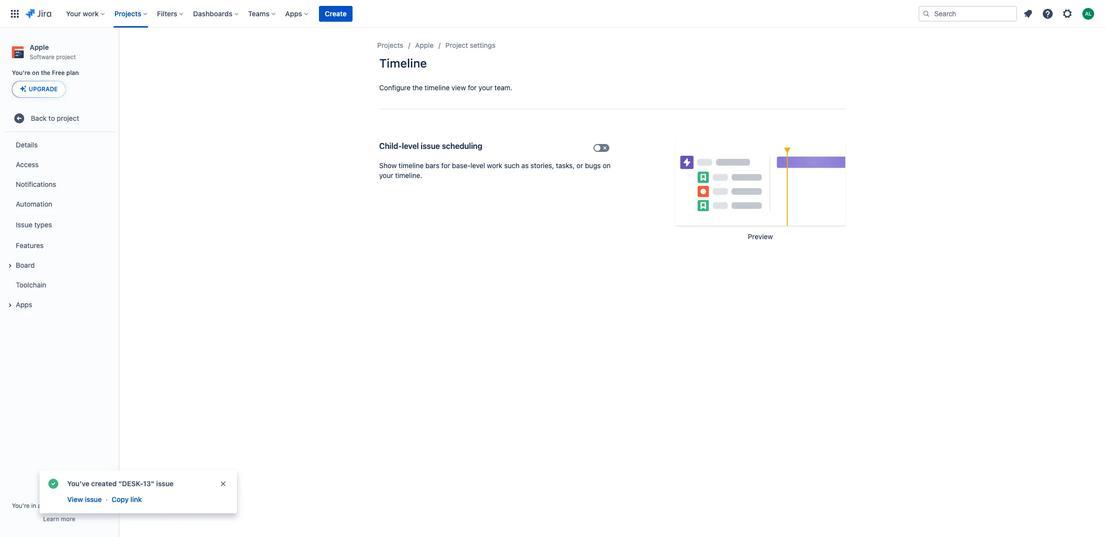 Task type: describe. For each thing, give the bounding box(es) containing it.
link
[[130, 496, 142, 504]]

0 horizontal spatial on
[[32, 69, 39, 77]]

apple for apple software project
[[30, 43, 49, 51]]

configure the timeline view for your team.
[[379, 83, 512, 92]]

notifications link
[[4, 175, 115, 195]]

view issue
[[67, 496, 102, 504]]

you're for you're on the free plan
[[12, 69, 30, 77]]

your work button
[[63, 6, 109, 21]]

configure
[[379, 83, 411, 92]]

0 horizontal spatial level
[[402, 142, 419, 151]]

automation
[[16, 200, 52, 208]]

board button
[[4, 256, 115, 276]]

issue types
[[16, 221, 52, 229]]

timeline
[[379, 56, 427, 70]]

bars
[[425, 161, 439, 170]]

as
[[521, 161, 529, 170]]

projects for projects link at the top of page
[[377, 41, 403, 49]]

you're in a team-managed project
[[12, 503, 107, 510]]

plan
[[66, 69, 79, 77]]

expand image for board
[[4, 260, 16, 272]]

filters button
[[154, 6, 187, 21]]

view
[[452, 83, 466, 92]]

managed
[[59, 503, 85, 510]]

stories,
[[531, 161, 554, 170]]

access link
[[4, 155, 115, 175]]

"desk-
[[118, 480, 143, 488]]

projects for projects dropdown button
[[114, 9, 141, 18]]

your profile and settings image
[[1082, 8, 1094, 20]]

group containing details
[[4, 133, 115, 318]]

in
[[31, 503, 36, 510]]

settings image
[[1062, 8, 1074, 20]]

automation link
[[4, 195, 115, 214]]

teams
[[248, 9, 269, 18]]

project for back to project
[[57, 114, 79, 122]]

your inside show timeline bars for base-level work such as stories, tasks, or bugs on your timeline.
[[379, 171, 393, 180]]

dashboards
[[193, 9, 232, 18]]

issue types link
[[4, 214, 115, 236]]

1 horizontal spatial the
[[412, 83, 423, 92]]

to
[[48, 114, 55, 122]]

copy link
[[112, 496, 142, 504]]

issue
[[16, 221, 32, 229]]

appswitcher icon image
[[9, 8, 21, 20]]

settings
[[470, 41, 495, 49]]

project
[[445, 41, 468, 49]]

view
[[67, 496, 83, 504]]

child-
[[379, 142, 402, 151]]

created
[[91, 480, 117, 488]]

apps button
[[4, 295, 115, 315]]

types
[[34, 221, 52, 229]]

access
[[16, 160, 39, 169]]

free
[[52, 69, 65, 77]]

timeline inside show timeline bars for base-level work such as stories, tasks, or bugs on your timeline.
[[399, 161, 424, 170]]

you've created "desk-13" issue
[[67, 480, 174, 488]]

for inside show timeline bars for base-level work such as stories, tasks, or bugs on your timeline.
[[441, 161, 450, 170]]

apple link
[[415, 40, 434, 51]]

apple for apple
[[415, 41, 434, 49]]

details
[[16, 141, 38, 149]]

back to project link
[[4, 109, 115, 129]]

view issue link
[[66, 494, 103, 506]]

toolchain
[[16, 281, 46, 289]]

create button
[[319, 6, 353, 21]]

project settings link
[[445, 40, 495, 51]]

you're for you're in a team-managed project
[[12, 503, 30, 510]]

learn more
[[43, 516, 75, 523]]

notifications image
[[1022, 8, 1034, 20]]

work inside 'dropdown button'
[[83, 9, 99, 18]]

your
[[66, 9, 81, 18]]

such
[[504, 161, 520, 170]]

apps inside button
[[16, 301, 32, 309]]

you've
[[67, 480, 89, 488]]

back to project
[[31, 114, 79, 122]]

on inside show timeline bars for base-level work such as stories, tasks, or bugs on your timeline.
[[603, 161, 611, 170]]

base-
[[452, 161, 471, 170]]

notifications
[[16, 180, 56, 189]]

your work
[[66, 9, 99, 18]]

apps inside dropdown button
[[285, 9, 302, 18]]

learn more button
[[43, 516, 75, 524]]

help image
[[1042, 8, 1054, 20]]



Task type: locate. For each thing, give the bounding box(es) containing it.
banner containing your work
[[0, 0, 1106, 28]]

1 vertical spatial project
[[57, 114, 79, 122]]

scheduling
[[442, 142, 482, 151]]

timeline.
[[395, 171, 422, 180]]

child-level issue scheduling
[[379, 142, 482, 151]]

more
[[61, 516, 75, 523]]

0 vertical spatial for
[[468, 83, 477, 92]]

work left such
[[487, 161, 502, 170]]

apps
[[285, 9, 302, 18], [16, 301, 32, 309]]

apple up software on the top left of page
[[30, 43, 49, 51]]

0 vertical spatial timeline
[[425, 83, 450, 92]]

1 vertical spatial timeline
[[399, 161, 424, 170]]

0 vertical spatial work
[[83, 9, 99, 18]]

project
[[56, 53, 76, 61], [57, 114, 79, 122], [87, 503, 107, 510]]

show
[[379, 161, 397, 170]]

2 horizontal spatial issue
[[421, 142, 440, 151]]

learn
[[43, 516, 59, 523]]

0 horizontal spatial your
[[379, 171, 393, 180]]

primary element
[[6, 0, 918, 27]]

projects link
[[377, 40, 403, 51]]

expand image
[[4, 260, 16, 272], [4, 300, 16, 312]]

issue up bars
[[421, 142, 440, 151]]

upgrade button
[[12, 82, 65, 97]]

level inside show timeline bars for base-level work such as stories, tasks, or bugs on your timeline.
[[471, 161, 485, 170]]

1 horizontal spatial apps
[[285, 9, 302, 18]]

work inside show timeline bars for base-level work such as stories, tasks, or bugs on your timeline.
[[487, 161, 502, 170]]

show timeline bars for base-level work such as stories, tasks, or bugs on your timeline.
[[379, 161, 611, 180]]

back
[[31, 114, 47, 122]]

1 horizontal spatial issue
[[156, 480, 174, 488]]

on right bugs
[[603, 161, 611, 170]]

the left free
[[41, 69, 50, 77]]

a
[[38, 503, 41, 510]]

issue right view
[[85, 496, 102, 504]]

1 vertical spatial expand image
[[4, 300, 16, 312]]

0 horizontal spatial the
[[41, 69, 50, 77]]

level
[[402, 142, 419, 151], [471, 161, 485, 170]]

expand image inside 'board' button
[[4, 260, 16, 272]]

project for apple software project
[[56, 53, 76, 61]]

your down show
[[379, 171, 393, 180]]

0 vertical spatial your
[[479, 83, 493, 92]]

you're
[[12, 69, 30, 77], [12, 503, 30, 510]]

1 horizontal spatial for
[[468, 83, 477, 92]]

0 vertical spatial projects
[[114, 9, 141, 18]]

the right configure
[[412, 83, 423, 92]]

toolchain link
[[4, 276, 115, 295]]

dismiss image
[[219, 480, 227, 488]]

timeline
[[425, 83, 450, 92], [399, 161, 424, 170]]

projects inside projects dropdown button
[[114, 9, 141, 18]]

issue
[[421, 142, 440, 151], [156, 480, 174, 488], [85, 496, 102, 504]]

1 vertical spatial apps
[[16, 301, 32, 309]]

0 vertical spatial on
[[32, 69, 39, 77]]

1 horizontal spatial your
[[479, 83, 493, 92]]

team.
[[495, 83, 512, 92]]

1 vertical spatial for
[[441, 161, 450, 170]]

2 vertical spatial issue
[[85, 496, 102, 504]]

projects button
[[111, 6, 151, 21]]

success image
[[47, 478, 59, 490]]

timeline preview with child issue planning disabled image
[[676, 141, 845, 226]]

sidebar navigation image
[[108, 40, 129, 59]]

issue inside 'view issue' link
[[85, 496, 102, 504]]

0 vertical spatial issue
[[421, 142, 440, 151]]

1 horizontal spatial timeline
[[425, 83, 450, 92]]

projects
[[114, 9, 141, 18], [377, 41, 403, 49]]

expand image for apps
[[4, 300, 16, 312]]

level up timeline.
[[402, 142, 419, 151]]

0 vertical spatial you're
[[12, 69, 30, 77]]

apple
[[415, 41, 434, 49], [30, 43, 49, 51]]

1 vertical spatial issue
[[156, 480, 174, 488]]

0 vertical spatial apps
[[285, 9, 302, 18]]

1 expand image from the top
[[4, 260, 16, 272]]

1 vertical spatial projects
[[377, 41, 403, 49]]

project right view
[[87, 503, 107, 510]]

expand image up toolchain
[[4, 260, 16, 272]]

details link
[[4, 135, 115, 155]]

2 vertical spatial project
[[87, 503, 107, 510]]

projects up timeline
[[377, 41, 403, 49]]

2 expand image from the top
[[4, 300, 16, 312]]

1 you're from the top
[[12, 69, 30, 77]]

bugs
[[585, 161, 601, 170]]

1 horizontal spatial apple
[[415, 41, 434, 49]]

Search field
[[918, 6, 1017, 21]]

0 vertical spatial expand image
[[4, 260, 16, 272]]

0 horizontal spatial apple
[[30, 43, 49, 51]]

0 horizontal spatial timeline
[[399, 161, 424, 170]]

timeline up timeline.
[[399, 161, 424, 170]]

0 vertical spatial the
[[41, 69, 50, 77]]

team-
[[43, 503, 59, 510]]

on up upgrade button
[[32, 69, 39, 77]]

you're left the in
[[12, 503, 30, 510]]

banner
[[0, 0, 1106, 28]]

13"
[[143, 480, 154, 488]]

0 horizontal spatial issue
[[85, 496, 102, 504]]

for right bars
[[441, 161, 450, 170]]

1 vertical spatial on
[[603, 161, 611, 170]]

the
[[41, 69, 50, 77], [412, 83, 423, 92]]

0 horizontal spatial for
[[441, 161, 450, 170]]

preview
[[748, 233, 773, 241]]

copy link button
[[111, 494, 143, 506]]

0 vertical spatial level
[[402, 142, 419, 151]]

tasks,
[[556, 161, 575, 170]]

project settings
[[445, 41, 495, 49]]

1 vertical spatial your
[[379, 171, 393, 180]]

1 vertical spatial level
[[471, 161, 485, 170]]

dashboards button
[[190, 6, 242, 21]]

teams button
[[245, 6, 279, 21]]

expand image down toolchain
[[4, 300, 16, 312]]

0 horizontal spatial apps
[[16, 301, 32, 309]]

apps down toolchain
[[16, 301, 32, 309]]

or
[[577, 161, 583, 170]]

0 horizontal spatial projects
[[114, 9, 141, 18]]

apple software project
[[30, 43, 76, 61]]

apple up timeline
[[415, 41, 434, 49]]

upgrade
[[29, 86, 58, 93]]

1 horizontal spatial level
[[471, 161, 485, 170]]

1 horizontal spatial projects
[[377, 41, 403, 49]]

1 vertical spatial you're
[[12, 503, 30, 510]]

expand image inside apps button
[[4, 300, 16, 312]]

1 vertical spatial the
[[412, 83, 423, 92]]

work
[[83, 9, 99, 18], [487, 161, 502, 170]]

0 vertical spatial project
[[56, 53, 76, 61]]

timeline left view
[[425, 83, 450, 92]]

issue right 13"
[[156, 480, 174, 488]]

apple inside apple software project
[[30, 43, 49, 51]]

apps button
[[282, 6, 312, 21]]

projects up sidebar navigation icon
[[114, 9, 141, 18]]

1 horizontal spatial on
[[603, 161, 611, 170]]

search image
[[922, 10, 930, 18]]

2 you're from the top
[[12, 503, 30, 510]]

for
[[468, 83, 477, 92], [441, 161, 450, 170]]

for right view
[[468, 83, 477, 92]]

level down scheduling
[[471, 161, 485, 170]]

your
[[479, 83, 493, 92], [379, 171, 393, 180]]

on
[[32, 69, 39, 77], [603, 161, 611, 170]]

software
[[30, 53, 55, 61]]

project inside apple software project
[[56, 53, 76, 61]]

you're up upgrade button
[[12, 69, 30, 77]]

features link
[[4, 236, 115, 256]]

apps right 'teams' popup button
[[285, 9, 302, 18]]

features
[[16, 241, 44, 250]]

filters
[[157, 9, 177, 18]]

1 horizontal spatial work
[[487, 161, 502, 170]]

your left team.
[[479, 83, 493, 92]]

jira image
[[26, 8, 51, 20], [26, 8, 51, 20]]

you're on the free plan
[[12, 69, 79, 77]]

1 vertical spatial work
[[487, 161, 502, 170]]

board
[[16, 261, 35, 270]]

project right to
[[57, 114, 79, 122]]

copy
[[112, 496, 129, 504]]

create
[[325, 9, 347, 18]]

project up plan
[[56, 53, 76, 61]]

0 horizontal spatial work
[[83, 9, 99, 18]]

work right 'your'
[[83, 9, 99, 18]]

group
[[4, 133, 115, 318]]



Task type: vqa. For each thing, say whether or not it's contained in the screenshot.
Demo corresponding to Demo service project
no



